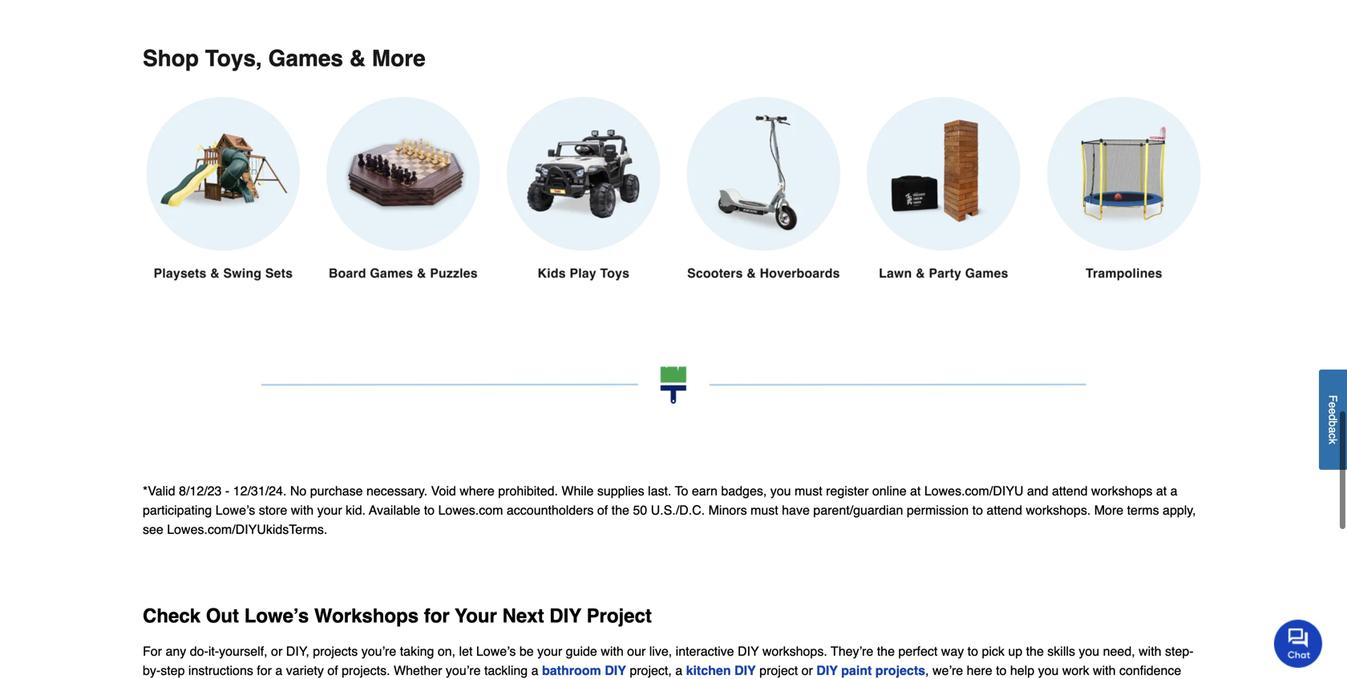 Task type: vqa. For each thing, say whether or not it's contained in the screenshot.
For any do-it-yourself, or DIY, projects you're taking on, let Lowe's be your guide with our live, interactive DIY workshops. They're the perfect way to pick up the skills you need, with step- by-step instructions for a variety of projects. Whether you're tackling a at the bottom of the page
yes



Task type: describe. For each thing, give the bounding box(es) containing it.
a left variety
[[275, 663, 283, 678]]

workshops. inside *valid 8/12/23 - 12/31/24. no purchase necessary. void where prohibited. while supplies last. to earn badges, you must register online at lowes.com/diyu and attend workshops at a participating lowe's store with your kid. available to lowes.com accountholders of the 50 u.s./d.c. minors must have parent/guardian permission to attend workshops. more terms apply, see lowes.com/diyukidsterms.
[[1026, 503, 1091, 518]]

b
[[1327, 421, 1340, 427]]

1 horizontal spatial or
[[802, 663, 813, 678]]

we're
[[933, 663, 963, 678]]

of inside "for any do-it-yourself, or diy, projects you're taking on, let lowe's be your guide with our live, interactive diy workshops. they're the perfect way to pick up the skills you need, with step- by-step instructions for a variety of projects. whether you're tackling a"
[[327, 663, 338, 678]]

guide
[[566, 644, 597, 659]]

online
[[872, 483, 907, 498]]

terms
[[1127, 503, 1159, 518]]

12/31/24.
[[233, 483, 287, 498]]

for inside "for any do-it-yourself, or diy, projects you're taking on, let lowe's be your guide with our live, interactive diy workshops. they're the perfect way to pick up the skills you need, with step- by-step instructions for a variety of projects. whether you're tackling a"
[[257, 663, 272, 678]]

with inside *valid 8/12/23 - 12/31/24. no purchase necessary. void where prohibited. while supplies last. to earn badges, you must register online at lowes.com/diyu and attend workshops at a participating lowe's store with your kid. available to lowes.com accountholders of the 50 u.s./d.c. minors must have parent/guardian permission to attend workshops. more terms apply, see lowes.com/diyukidsterms.
[[291, 503, 314, 518]]

workshops
[[1091, 483, 1153, 498]]

instructions
[[188, 663, 253, 678]]

of inside *valid 8/12/23 - 12/31/24. no purchase necessary. void where prohibited. while supplies last. to earn badges, you must register online at lowes.com/diyu and attend workshops at a participating lowe's store with your kid. available to lowes.com accountholders of the 50 u.s./d.c. minors must have parent/guardian permission to attend workshops. more terms apply, see lowes.com/diyukidsterms.
[[597, 503, 608, 518]]

lowes.com
[[438, 503, 503, 518]]

check out lowe's workshops for your next diy project
[[143, 605, 652, 627]]

for
[[143, 644, 162, 659]]

0 vertical spatial must
[[795, 483, 823, 498]]

diy left the paint
[[817, 663, 838, 678]]

k
[[1327, 439, 1340, 445]]

-
[[225, 483, 230, 498]]

f e e d b a c k button
[[1319, 370, 1347, 470]]

kitchen diy link
[[686, 663, 756, 678]]

paint
[[841, 663, 872, 678]]

d
[[1327, 415, 1340, 421]]

0 vertical spatial for
[[424, 605, 450, 627]]

,
[[926, 663, 929, 678]]

8/12/23
[[179, 483, 222, 498]]

2 e from the top
[[1327, 408, 1340, 415]]

yourself,
[[219, 644, 268, 659]]

lowe's inside "for any do-it-yourself, or diy, projects you're taking on, let lowe's be your guide with our live, interactive diy workshops. they're the perfect way to pick up the skills you need, with step- by-step instructions for a variety of projects. whether you're tackling a"
[[476, 644, 516, 659]]

while
[[562, 483, 594, 498]]

lowe's inside *valid 8/12/23 - 12/31/24. no purchase necessary. void where prohibited. while supplies last. to earn badges, you must register online at lowes.com/diyu and attend workshops at a participating lowe's store with your kid. available to lowes.com accountholders of the 50 u.s./d.c. minors must have parent/guardian permission to attend workshops. more terms apply, see lowes.com/diyukidsterms.
[[216, 503, 255, 518]]

2 at from the left
[[1156, 483, 1167, 498]]

1 at from the left
[[910, 483, 921, 498]]

out
[[206, 605, 239, 627]]

0 horizontal spatial attend
[[987, 503, 1022, 518]]

1 horizontal spatial attend
[[1052, 483, 1088, 498]]

diy up guide
[[550, 605, 581, 627]]

toys,
[[205, 46, 262, 71]]

pick
[[982, 644, 1005, 659]]

with left our
[[601, 644, 624, 659]]

to
[[675, 483, 688, 498]]

bathroom diy link
[[542, 663, 626, 678]]

work
[[1063, 663, 1090, 678]]

diy paint projects link
[[817, 663, 926, 678]]

shop toys, games & more
[[143, 46, 426, 71]]

diy left the project on the right bottom
[[735, 663, 756, 678]]

to inside "for any do-it-yourself, or diy, projects you're taking on, let lowe's be your guide with our live, interactive diy workshops. they're the perfect way to pick up the skills you need, with step- by-step instructions for a variety of projects. whether you're tackling a"
[[968, 644, 978, 659]]

apply,
[[1163, 503, 1196, 518]]

and
[[1027, 483, 1049, 498]]

accountholders
[[507, 503, 594, 518]]

your
[[455, 605, 497, 627]]

a backyard trampoline with a safety net. image
[[1047, 97, 1201, 283]]

check
[[143, 605, 201, 627]]

let
[[459, 644, 473, 659]]

1 vertical spatial projects
[[876, 663, 926, 678]]

project,
[[630, 663, 672, 678]]

0 horizontal spatial you're
[[361, 644, 396, 659]]

any
[[166, 644, 186, 659]]

parent/guardian
[[813, 503, 903, 518]]

workshops
[[314, 605, 419, 627]]

project
[[760, 663, 798, 678]]

with up confidence at the right of the page
[[1139, 644, 1162, 659]]

your inside "for any do-it-yourself, or diy, projects you're taking on, let lowe's be your guide with our live, interactive diy workshops. they're the perfect way to pick up the skills you need, with step- by-step instructions for a variety of projects. whether you're tackling a"
[[537, 644, 562, 659]]

lowes.com/diyukidsterms.
[[167, 522, 327, 537]]

do-
[[190, 644, 208, 659]]

for any do-it-yourself, or diy, projects you're taking on, let lowe's be your guide with our live, interactive diy workshops. they're the perfect way to pick up the skills you need, with step- by-step instructions for a variety of projects. whether you're tackling a
[[143, 644, 1194, 678]]

the inside *valid 8/12/23 - 12/31/24. no purchase necessary. void where prohibited. while supplies last. to earn badges, you must register online at lowes.com/diyu and attend workshops at a participating lowe's store with your kid. available to lowes.com accountholders of the 50 u.s./d.c. minors must have parent/guardian permission to attend workshops. more terms apply, see lowes.com/diyukidsterms.
[[612, 503, 629, 518]]

2 horizontal spatial the
[[1026, 644, 1044, 659]]

store
[[259, 503, 287, 518]]

projects.
[[342, 663, 390, 678]]

skills
[[1048, 644, 1075, 659]]

a inside button
[[1327, 427, 1340, 433]]

perfect
[[899, 644, 938, 659]]

minors
[[709, 503, 747, 518]]

you inside *valid 8/12/23 - 12/31/24. no purchase necessary. void where prohibited. while supplies last. to earn badges, you must register online at lowes.com/diyu and attend workshops at a participating lowe's store with your kid. available to lowes.com accountholders of the 50 u.s./d.c. minors must have parent/guardian permission to attend workshops. more terms apply, see lowes.com/diyukidsterms.
[[771, 483, 791, 498]]

our
[[627, 644, 646, 659]]

0 horizontal spatial must
[[751, 503, 779, 518]]

project
[[587, 605, 652, 627]]

your inside *valid 8/12/23 - 12/31/24. no purchase necessary. void where prohibited. while supplies last. to earn badges, you must register online at lowes.com/diyu and attend workshops at a participating lowe's store with your kid. available to lowes.com accountholders of the 50 u.s./d.c. minors must have parent/guardian permission to attend workshops. more terms apply, see lowes.com/diyukidsterms.
[[317, 503, 342, 518]]

prohibited.
[[498, 483, 558, 498]]

diy,
[[286, 644, 309, 659]]

participating
[[143, 503, 212, 518]]

diy inside "for any do-it-yourself, or diy, projects you're taking on, let lowe's be your guide with our live, interactive diy workshops. they're the perfect way to pick up the skills you need, with step- by-step instructions for a variety of projects. whether you're tackling a"
[[738, 644, 759, 659]]

on,
[[438, 644, 456, 659]]

lowes.com/diyu
[[925, 483, 1024, 498]]

badges,
[[721, 483, 767, 498]]

u.s./d.c.
[[651, 503, 705, 518]]

interactive
[[676, 644, 734, 659]]



Task type: locate. For each thing, give the bounding box(es) containing it.
confidence
[[1120, 663, 1182, 678]]

1 vertical spatial you're
[[446, 663, 481, 678]]

next
[[502, 605, 544, 627]]

the right up
[[1026, 644, 1044, 659]]

the up diy paint projects link
[[877, 644, 895, 659]]

for
[[424, 605, 450, 627], [257, 663, 272, 678]]

lowe's up tackling
[[476, 644, 516, 659]]

bathroom diy project, a kitchen diy project or diy paint projects
[[542, 663, 926, 678]]

for down yourself,
[[257, 663, 272, 678]]

0 vertical spatial projects
[[313, 644, 358, 659]]

1 vertical spatial your
[[537, 644, 562, 659]]

2 vertical spatial lowe's
[[476, 644, 516, 659]]

1 horizontal spatial for
[[424, 605, 450, 627]]

chat invite button image
[[1274, 619, 1323, 668]]

shop
[[143, 46, 199, 71]]

your
[[317, 503, 342, 518], [537, 644, 562, 659]]

at
[[910, 483, 921, 498], [1156, 483, 1167, 498]]

you down skills
[[1038, 663, 1059, 678]]

you up the have
[[771, 483, 791, 498]]

for up on,
[[424, 605, 450, 627]]

1 vertical spatial must
[[751, 503, 779, 518]]

way
[[941, 644, 964, 659]]

step
[[161, 663, 185, 678]]

*valid
[[143, 483, 175, 498]]

workshops. inside "for any do-it-yourself, or diy, projects you're taking on, let lowe's be your guide with our live, interactive diy workshops. they're the perfect way to pick up the skills you need, with step- by-step instructions for a variety of projects. whether you're tackling a"
[[763, 644, 827, 659]]

e up the d
[[1327, 402, 1340, 408]]

with down 'need,'
[[1093, 663, 1116, 678]]

diy up bathroom diy project, a kitchen diy project or diy paint projects
[[738, 644, 759, 659]]

void
[[431, 483, 456, 498]]

a kid's white jeep ride on truck toy. image
[[506, 97, 661, 283]]

you inside "for any do-it-yourself, or diy, projects you're taking on, let lowe's be your guide with our live, interactive diy workshops. they're the perfect way to pick up the skills you need, with step- by-step instructions for a variety of projects. whether you're tackling a"
[[1079, 644, 1100, 659]]

with inside the , we're here to help you work with confidence
[[1093, 663, 1116, 678]]

of right variety
[[327, 663, 338, 678]]

of down supplies
[[597, 503, 608, 518]]

no
[[290, 483, 307, 498]]

to down void on the bottom left
[[424, 503, 435, 518]]

lowe's down -
[[216, 503, 255, 518]]

1 vertical spatial of
[[327, 663, 338, 678]]

projects down perfect
[[876, 663, 926, 678]]

more
[[372, 46, 426, 71], [1094, 503, 1124, 518]]

at up 'apply,'
[[1156, 483, 1167, 498]]

taking
[[400, 644, 434, 659]]

0 vertical spatial you
[[771, 483, 791, 498]]

kitchen
[[686, 663, 731, 678]]

0 horizontal spatial more
[[372, 46, 426, 71]]

be
[[520, 644, 534, 659]]

0 vertical spatial your
[[317, 503, 342, 518]]

0 horizontal spatial projects
[[313, 644, 358, 659]]

workshops.
[[1026, 503, 1091, 518], [763, 644, 827, 659]]

bathroom
[[542, 663, 601, 678]]

help
[[1010, 663, 1035, 678]]

*valid 8/12/23 - 12/31/24. no purchase necessary. void where prohibited. while supplies last. to earn badges, you must register online at lowes.com/diyu and attend workshops at a participating lowe's store with your kid. available to lowes.com accountholders of the 50 u.s./d.c. minors must have parent/guardian permission to attend workshops. more terms apply, see lowes.com/diyukidsterms.
[[143, 483, 1196, 537]]

attend
[[1052, 483, 1088, 498], [987, 503, 1022, 518]]

e
[[1327, 402, 1340, 408], [1327, 408, 1340, 415]]

0 vertical spatial of
[[597, 503, 608, 518]]

projects
[[313, 644, 358, 659], [876, 663, 926, 678]]

projects up variety
[[313, 644, 358, 659]]

0 vertical spatial attend
[[1052, 483, 1088, 498]]

0 horizontal spatial your
[[317, 503, 342, 518]]

games
[[268, 46, 343, 71]]

you're up the projects.
[[361, 644, 396, 659]]

by-
[[143, 663, 161, 678]]

must up the have
[[795, 483, 823, 498]]

at right online
[[910, 483, 921, 498]]

1 horizontal spatial your
[[537, 644, 562, 659]]

attend down lowes.com/diyu
[[987, 503, 1022, 518]]

or right the project on the right bottom
[[802, 663, 813, 678]]

a up k
[[1327, 427, 1340, 433]]

1 vertical spatial more
[[1094, 503, 1124, 518]]

variety
[[286, 663, 324, 678]]

2 horizontal spatial you
[[1079, 644, 1100, 659]]

or inside "for any do-it-yourself, or diy, projects you're taking on, let lowe's be your guide with our live, interactive diy workshops. they're the perfect way to pick up the skills you need, with step- by-step instructions for a variety of projects. whether you're tackling a"
[[271, 644, 283, 659]]

f e e d b a c k
[[1327, 395, 1340, 445]]

of
[[597, 503, 608, 518], [327, 663, 338, 678]]

here
[[967, 663, 993, 678]]

must down badges,
[[751, 503, 779, 518]]

0 horizontal spatial you
[[771, 483, 791, 498]]

your down "purchase"
[[317, 503, 342, 518]]

1 vertical spatial lowe's
[[244, 605, 309, 627]]

have
[[782, 503, 810, 518]]

tackling
[[484, 663, 528, 678]]

whether
[[394, 663, 442, 678]]

1 horizontal spatial of
[[597, 503, 608, 518]]

1 horizontal spatial at
[[1156, 483, 1167, 498]]

or left diy,
[[271, 644, 283, 659]]

1 vertical spatial workshops.
[[763, 644, 827, 659]]

0 vertical spatial you're
[[361, 644, 396, 659]]

kid.
[[346, 503, 366, 518]]

a chess board. image
[[326, 97, 481, 283]]

50
[[633, 503, 647, 518]]

0 vertical spatial or
[[271, 644, 283, 659]]

live,
[[649, 644, 672, 659]]

a large backyard jenga game. image
[[867, 97, 1021, 283]]

1 horizontal spatial more
[[1094, 503, 1124, 518]]

your right be
[[537, 644, 562, 659]]

you inside the , we're here to help you work with confidence
[[1038, 663, 1059, 678]]

a paint brush icon. image
[[143, 366, 1205, 404]]

a right project, on the bottom left
[[675, 663, 683, 678]]

1 horizontal spatial projects
[[876, 663, 926, 678]]

necessary.
[[367, 483, 428, 498]]

, we're here to help you work with confidence
[[143, 663, 1182, 679]]

1 horizontal spatial workshops.
[[1026, 503, 1091, 518]]

1 vertical spatial for
[[257, 663, 272, 678]]

a children's backyard wooden playset with swings and a green tube slide. image
[[146, 97, 300, 283]]

available
[[369, 503, 420, 518]]

1 vertical spatial attend
[[987, 503, 1022, 518]]

0 vertical spatial lowe's
[[216, 503, 255, 518]]

last.
[[648, 483, 672, 498]]

&
[[349, 46, 366, 71]]

0 horizontal spatial the
[[612, 503, 629, 518]]

0 vertical spatial more
[[372, 46, 426, 71]]

a down be
[[531, 663, 539, 678]]

more down the workshops
[[1094, 503, 1124, 518]]

with down no
[[291, 503, 314, 518]]

lowe's up diy,
[[244, 605, 309, 627]]

see
[[143, 522, 163, 537]]

purchase
[[310, 483, 363, 498]]

you're down let
[[446, 663, 481, 678]]

attend right and
[[1052, 483, 1088, 498]]

diy left project, on the bottom left
[[605, 663, 626, 678]]

1 horizontal spatial must
[[795, 483, 823, 498]]

c
[[1327, 433, 1340, 439]]

earn
[[692, 483, 718, 498]]

diy
[[550, 605, 581, 627], [738, 644, 759, 659], [605, 663, 626, 678], [735, 663, 756, 678], [817, 663, 838, 678]]

workshops. down and
[[1026, 503, 1091, 518]]

register
[[826, 483, 869, 498]]

0 horizontal spatial of
[[327, 663, 338, 678]]

1 horizontal spatial the
[[877, 644, 895, 659]]

a up 'apply,'
[[1171, 483, 1178, 498]]

0 vertical spatial workshops.
[[1026, 503, 1091, 518]]

0 horizontal spatial for
[[257, 663, 272, 678]]

2 vertical spatial you
[[1038, 663, 1059, 678]]

1 horizontal spatial you're
[[446, 663, 481, 678]]

1 vertical spatial you
[[1079, 644, 1100, 659]]

f
[[1327, 395, 1340, 402]]

0 horizontal spatial or
[[271, 644, 283, 659]]

to
[[424, 503, 435, 518], [973, 503, 983, 518], [968, 644, 978, 659], [996, 663, 1007, 678]]

more right &
[[372, 46, 426, 71]]

workshops. up the project on the right bottom
[[763, 644, 827, 659]]

1 vertical spatial or
[[802, 663, 813, 678]]

to inside the , we're here to help you work with confidence
[[996, 663, 1007, 678]]

supplies
[[597, 483, 644, 498]]

step-
[[1165, 644, 1194, 659]]

where
[[460, 483, 495, 498]]

to left pick
[[968, 644, 978, 659]]

projects inside "for any do-it-yourself, or diy, projects you're taking on, let lowe's be your guide with our live, interactive diy workshops. they're the perfect way to pick up the skills you need, with step- by-step instructions for a variety of projects. whether you're tackling a"
[[313, 644, 358, 659]]

more inside *valid 8/12/23 - 12/31/24. no purchase necessary. void where prohibited. while supplies last. to earn badges, you must register online at lowes.com/diyu and attend workshops at a participating lowe's store with your kid. available to lowes.com accountholders of the 50 u.s./d.c. minors must have parent/guardian permission to attend workshops. more terms apply, see lowes.com/diyukidsterms.
[[1094, 503, 1124, 518]]

you're
[[361, 644, 396, 659], [446, 663, 481, 678]]

need,
[[1103, 644, 1135, 659]]

to down pick
[[996, 663, 1007, 678]]

you up the work
[[1079, 644, 1100, 659]]

e up b
[[1327, 408, 1340, 415]]

1 horizontal spatial you
[[1038, 663, 1059, 678]]

to down lowes.com/diyu
[[973, 503, 983, 518]]

a inside *valid 8/12/23 - 12/31/24. no purchase necessary. void where prohibited. while supplies last. to earn badges, you must register online at lowes.com/diyu and attend workshops at a participating lowe's store with your kid. available to lowes.com accountholders of the 50 u.s./d.c. minors must have parent/guardian permission to attend workshops. more terms apply, see lowes.com/diyukidsterms.
[[1171, 483, 1178, 498]]

it-
[[208, 644, 219, 659]]

must
[[795, 483, 823, 498], [751, 503, 779, 518]]

permission
[[907, 503, 969, 518]]

up
[[1008, 644, 1023, 659]]

a kids n i u electric scooter. image
[[687, 97, 841, 283]]

the
[[612, 503, 629, 518], [877, 644, 895, 659], [1026, 644, 1044, 659]]

1 e from the top
[[1327, 402, 1340, 408]]

they're
[[831, 644, 874, 659]]

you
[[771, 483, 791, 498], [1079, 644, 1100, 659], [1038, 663, 1059, 678]]

0 horizontal spatial at
[[910, 483, 921, 498]]

lowe's
[[216, 503, 255, 518], [244, 605, 309, 627], [476, 644, 516, 659]]

the down supplies
[[612, 503, 629, 518]]

0 horizontal spatial workshops.
[[763, 644, 827, 659]]



